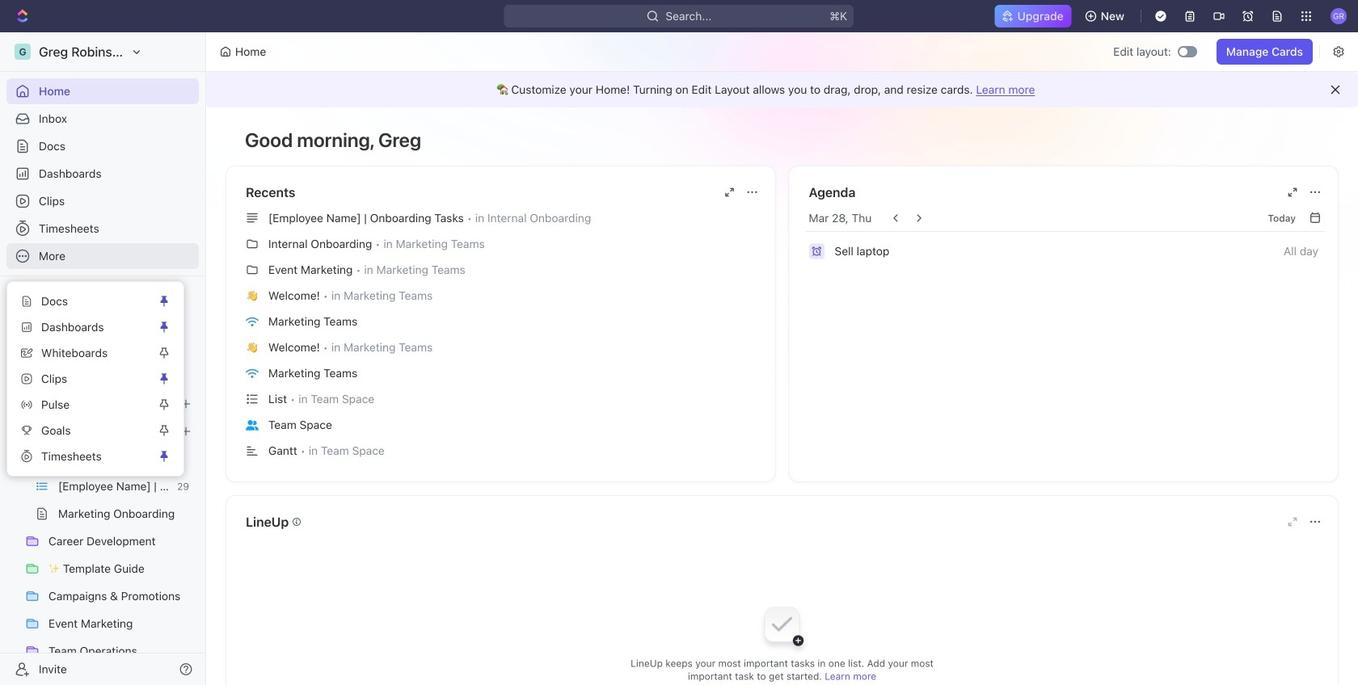 Task type: locate. For each thing, give the bounding box(es) containing it.
tree
[[6, 336, 199, 686]]

alert
[[206, 72, 1358, 108]]

0 horizontal spatial wifi image
[[17, 399, 29, 409]]

1 vertical spatial wifi image
[[17, 399, 29, 409]]

0 vertical spatial wifi image
[[246, 369, 259, 379]]

sidebar navigation
[[0, 32, 206, 686]]

wifi image inside sidebar navigation
[[17, 399, 29, 409]]

wifi image
[[246, 317, 259, 327]]

user group image
[[246, 420, 259, 431]]

wifi image
[[246, 369, 259, 379], [17, 399, 29, 409]]



Task type: vqa. For each thing, say whether or not it's contained in the screenshot.
right team space, , element
no



Task type: describe. For each thing, give the bounding box(es) containing it.
tree inside sidebar navigation
[[6, 336, 199, 686]]

1 horizontal spatial wifi image
[[246, 369, 259, 379]]



